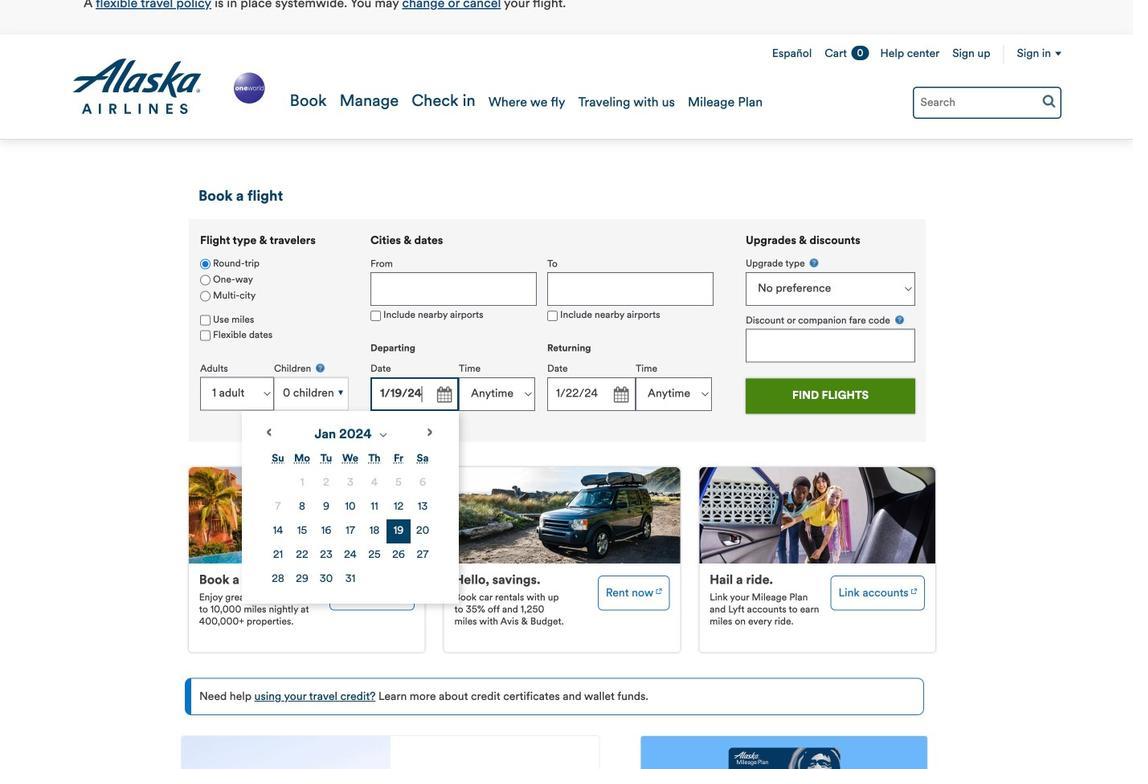 Task type: describe. For each thing, give the bounding box(es) containing it.
photo of an suv driving towards a mountain image
[[444, 468, 680, 564]]

5 row from the top
[[266, 568, 435, 592]]

2 row from the top
[[266, 496, 435, 520]]

  radio
[[200, 259, 211, 270]]

3 row from the top
[[266, 520, 435, 544]]

1 row from the top
[[266, 472, 435, 496]]

Search text field
[[913, 87, 1062, 119]]

oneworld logo image
[[231, 69, 268, 107]]

open datepicker image
[[609, 384, 632, 407]]



Task type: locate. For each thing, give the bounding box(es) containing it.
some kids opening a door image
[[699, 468, 935, 564]]

None submit
[[746, 379, 915, 414]]

group
[[189, 219, 359, 433], [242, 235, 724, 604], [746, 257, 915, 363]]

open datepicker image
[[432, 384, 455, 407]]

2   radio from the top
[[200, 291, 211, 302]]

option group
[[200, 257, 349, 305]]

None checkbox
[[200, 331, 211, 341]]

alaska airlines logo image
[[72, 59, 203, 115]]

header nav bar navigation
[[0, 35, 1133, 140]]

0 vertical spatial   radio
[[200, 275, 211, 286]]

None text field
[[370, 273, 537, 306], [746, 329, 915, 363], [547, 378, 636, 411], [370, 273, 537, 306], [746, 329, 915, 363], [547, 378, 636, 411]]

None checkbox
[[370, 311, 381, 321], [547, 311, 558, 321], [370, 311, 381, 321], [547, 311, 558, 321]]

cell
[[290, 472, 314, 496], [314, 472, 338, 496], [338, 472, 362, 496], [362, 472, 387, 496], [387, 472, 411, 496], [411, 472, 435, 496], [266, 496, 290, 520], [290, 496, 314, 520], [314, 496, 338, 520], [338, 496, 362, 520], [362, 496, 387, 520], [387, 496, 411, 520], [411, 496, 435, 520], [266, 520, 290, 544], [290, 520, 314, 544], [314, 520, 338, 544], [338, 520, 362, 544], [362, 520, 387, 544], [387, 520, 411, 544], [411, 520, 435, 544], [266, 544, 290, 568], [290, 544, 314, 568], [314, 544, 338, 568], [338, 544, 362, 568], [362, 544, 387, 568], [387, 544, 411, 568], [411, 544, 435, 568], [266, 568, 290, 592], [290, 568, 314, 592], [314, 568, 338, 592], [338, 568, 362, 592]]

1 vertical spatial   radio
[[200, 291, 211, 302]]

4 row from the top
[[266, 544, 435, 568]]

book rides image
[[911, 583, 917, 597]]

row
[[266, 472, 435, 496], [266, 496, 435, 520], [266, 520, 435, 544], [266, 544, 435, 568], [266, 568, 435, 592]]

photo of a hotel with a swimming pool and palm trees image
[[189, 468, 425, 564]]

None text field
[[547, 273, 714, 306], [370, 378, 459, 411], [547, 273, 714, 306], [370, 378, 459, 411]]

1   radio from the top
[[200, 275, 211, 286]]

rent now image
[[656, 583, 662, 597]]

search button image
[[1042, 94, 1056, 108]]

  radio
[[200, 275, 211, 286], [200, 291, 211, 302]]

  checkbox
[[200, 316, 211, 326]]

grid
[[266, 448, 435, 592]]



